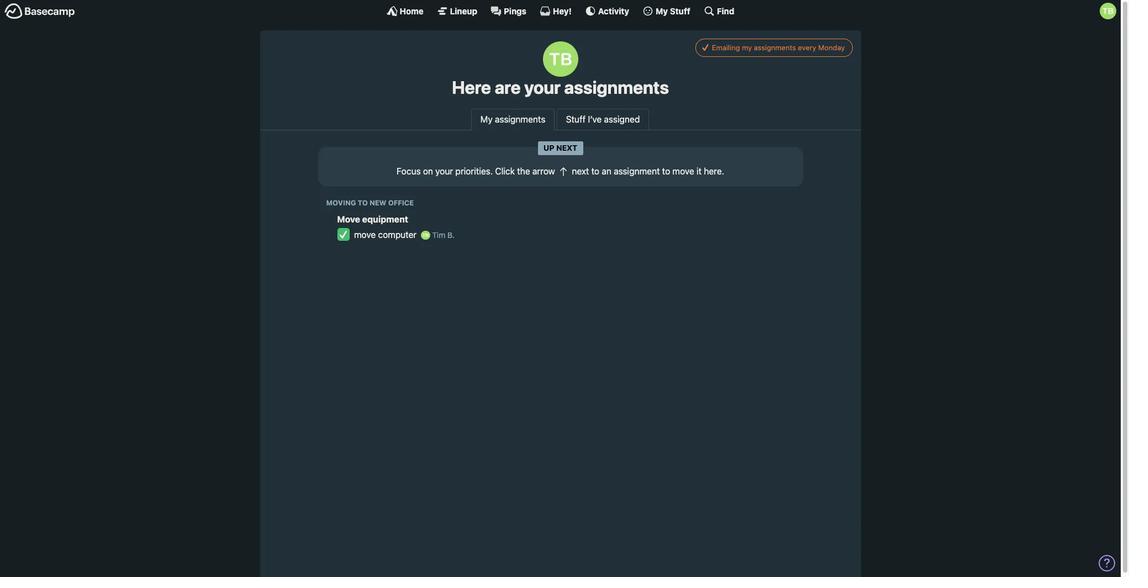 Task type: locate. For each thing, give the bounding box(es) containing it.
up
[[544, 143, 555, 153]]

0 horizontal spatial move
[[354, 230, 376, 240]]

2 horizontal spatial assignments
[[754, 43, 796, 52]]

lineup
[[450, 6, 478, 16]]

tim
[[432, 231, 446, 240]]

b.
[[448, 231, 455, 240]]

move down the move equipment
[[354, 230, 376, 240]]

my assignments
[[481, 115, 546, 125]]

priorities.
[[456, 166, 493, 176]]

1 vertical spatial your
[[436, 166, 453, 176]]

moving to new office
[[326, 199, 414, 207]]

tim burton image
[[1100, 3, 1117, 19], [543, 41, 578, 77]]

find button
[[704, 6, 735, 17]]

to for office
[[358, 199, 368, 207]]

assignments right my
[[754, 43, 796, 52]]

0 horizontal spatial assignments
[[495, 115, 546, 125]]

to left an
[[592, 166, 600, 176]]

assignments inside 'link'
[[495, 115, 546, 125]]

tim b.
[[430, 231, 455, 240]]

1 horizontal spatial stuff
[[670, 6, 691, 16]]

my inside popup button
[[656, 6, 668, 16]]

activity
[[599, 6, 630, 16]]

0 vertical spatial my
[[656, 6, 668, 16]]

to left new
[[358, 199, 368, 207]]

to right the assignment
[[663, 166, 671, 176]]

new
[[370, 199, 387, 207]]

it
[[697, 166, 702, 176]]

0 vertical spatial your
[[525, 77, 561, 98]]

computer
[[378, 230, 417, 240]]

0 vertical spatial assignments
[[754, 43, 796, 52]]

monday
[[819, 43, 845, 52]]

2 vertical spatial assignments
[[495, 115, 546, 125]]

your for priorities.
[[436, 166, 453, 176]]

my inside 'link'
[[481, 115, 493, 125]]

stuff
[[670, 6, 691, 16], [566, 115, 586, 125]]

assignments down are
[[495, 115, 546, 125]]

home
[[400, 6, 424, 16]]

1 vertical spatial my
[[481, 115, 493, 125]]

to
[[592, 166, 600, 176], [663, 166, 671, 176], [358, 199, 368, 207]]

here
[[452, 77, 491, 98]]

0 horizontal spatial your
[[436, 166, 453, 176]]

0 horizontal spatial to
[[358, 199, 368, 207]]

lineup link
[[437, 6, 478, 17]]

your for assignments
[[525, 77, 561, 98]]

pings
[[504, 6, 527, 16]]

next
[[572, 166, 589, 176]]

1 horizontal spatial move
[[673, 166, 695, 176]]

stuff left find "popup button" at right top
[[670, 6, 691, 16]]

my for my stuff
[[656, 6, 668, 16]]

assignments
[[754, 43, 796, 52], [565, 77, 669, 98], [495, 115, 546, 125]]

1 horizontal spatial my
[[656, 6, 668, 16]]

office
[[388, 199, 414, 207]]

1 horizontal spatial tim burton image
[[1100, 3, 1117, 19]]

0 horizontal spatial my
[[481, 115, 493, 125]]

my down here
[[481, 115, 493, 125]]

move
[[673, 166, 695, 176], [354, 230, 376, 240]]

move equipment
[[337, 215, 408, 225]]

0 vertical spatial stuff
[[670, 6, 691, 16]]

my assignments link
[[471, 109, 555, 131]]

emailing my assignments every monday
[[712, 43, 845, 52]]

stuff inside popup button
[[670, 6, 691, 16]]

assignment
[[614, 166, 660, 176]]

1 vertical spatial tim burton image
[[543, 41, 578, 77]]

1 horizontal spatial to
[[592, 166, 600, 176]]

0 vertical spatial move
[[673, 166, 695, 176]]

your right on
[[436, 166, 453, 176]]

1 vertical spatial stuff
[[566, 115, 586, 125]]

moving to new office link
[[326, 199, 414, 207]]

my
[[656, 6, 668, 16], [481, 115, 493, 125]]

here.
[[704, 166, 725, 176]]

pings button
[[491, 6, 527, 17]]

your
[[525, 77, 561, 98], [436, 166, 453, 176]]

my right activity
[[656, 6, 668, 16]]

assigned
[[604, 115, 640, 125]]

stuff i've assigned
[[566, 115, 640, 125]]

1 vertical spatial assignments
[[565, 77, 669, 98]]

next to an assignment to move it here.
[[572, 166, 725, 176]]

focus on your priorities. click the arrow
[[397, 166, 558, 176]]

emailing my assignments every monday button
[[696, 39, 853, 57]]

move left it
[[673, 166, 695, 176]]

my
[[742, 43, 752, 52]]

i've
[[588, 115, 602, 125]]

0 horizontal spatial stuff
[[566, 115, 586, 125]]

assignments up assigned
[[565, 77, 669, 98]]

focus
[[397, 166, 421, 176]]

your right are
[[525, 77, 561, 98]]

stuff left i've
[[566, 115, 586, 125]]

1 horizontal spatial your
[[525, 77, 561, 98]]

move computer
[[354, 230, 417, 240]]

move computer link
[[354, 230, 417, 240]]



Task type: vqa. For each thing, say whether or not it's contained in the screenshot.
Tim Burton icon inside Main element
yes



Task type: describe. For each thing, give the bounding box(es) containing it.
main element
[[0, 0, 1121, 22]]

switch accounts image
[[4, 3, 75, 20]]

1 vertical spatial move
[[354, 230, 376, 240]]

next
[[557, 143, 578, 153]]

move
[[337, 215, 360, 225]]

1 horizontal spatial assignments
[[565, 77, 669, 98]]

arrow
[[533, 166, 555, 176]]

here are your assignments
[[452, 77, 669, 98]]

tim burton image
[[421, 231, 430, 240]]

0 horizontal spatial tim burton image
[[543, 41, 578, 77]]

the
[[517, 166, 530, 176]]

every
[[798, 43, 817, 52]]

stuff i've assigned link
[[557, 109, 650, 130]]

home link
[[387, 6, 424, 17]]

0 vertical spatial tim burton image
[[1100, 3, 1117, 19]]

2 horizontal spatial to
[[663, 166, 671, 176]]

equipment
[[362, 215, 408, 225]]

to for assignment
[[592, 166, 600, 176]]

up next
[[544, 143, 578, 153]]

my stuff button
[[643, 6, 691, 17]]

my for my assignments
[[481, 115, 493, 125]]

activity link
[[585, 6, 630, 17]]

find
[[717, 6, 735, 16]]

emailing
[[712, 43, 740, 52]]

my stuff
[[656, 6, 691, 16]]

hey! button
[[540, 6, 572, 17]]

click
[[496, 166, 515, 176]]

hey!
[[553, 6, 572, 16]]

move equipment link
[[337, 215, 408, 225]]

moving
[[326, 199, 356, 207]]

an
[[602, 166, 612, 176]]

on
[[423, 166, 433, 176]]

are
[[495, 77, 521, 98]]

assignments inside button
[[754, 43, 796, 52]]



